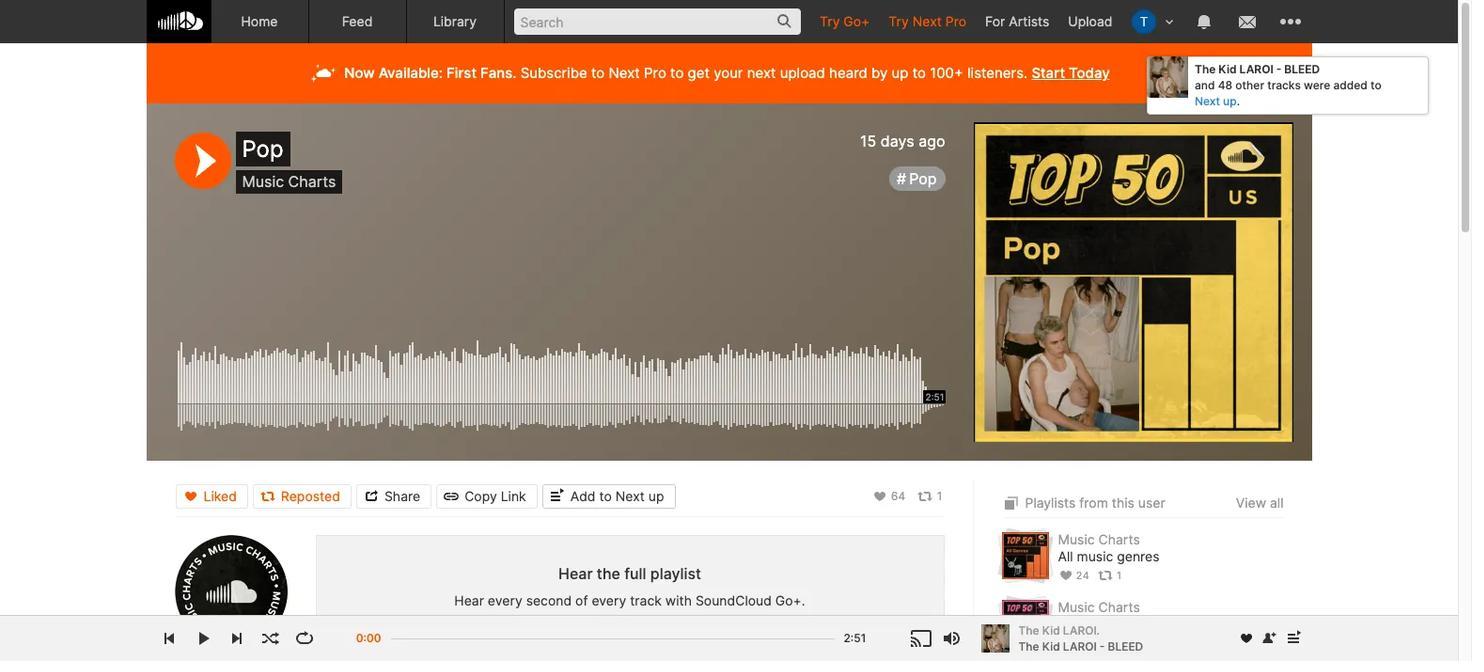 Task type: describe. For each thing, give the bounding box(es) containing it.
track
[[630, 592, 662, 608]]

bleed inside "the kid laroi - bleed and 48 other tracks were added to next up ."
[[1285, 62, 1321, 76]]

all
[[1059, 549, 1074, 565]]

music charts link for music charts electronic
[[1059, 600, 1141, 616]]

home
[[241, 13, 278, 29]]

user
[[1139, 495, 1166, 511]]

it
[[586, 632, 594, 648]]

1 for music charts electronic
[[1116, 637, 1123, 651]]

view
[[1237, 495, 1267, 511]]

next inside try next pro link
[[913, 13, 942, 29]]

for artists
[[986, 13, 1050, 29]]

0 vertical spatial music charts link
[[242, 172, 336, 191]]

kid for laroi
[[1219, 62, 1237, 76]]

copy link button
[[437, 484, 538, 508]]

for artists link
[[976, 0, 1059, 42]]

full
[[625, 564, 647, 583]]

liked
[[204, 488, 237, 504]]

music inside pop music charts
[[242, 172, 284, 191]]

- inside the kid laroi. the kid laroi - bleed
[[1100, 639, 1106, 653]]

get
[[688, 64, 710, 82]]

your
[[714, 64, 744, 82]]

30
[[647, 632, 664, 648]]

next
[[747, 64, 776, 82]]

start
[[1032, 64, 1066, 82]]

24 link for all
[[1059, 569, 1090, 583]]

of
[[576, 592, 588, 608]]

pop music charts
[[242, 135, 336, 191]]

2 every from the left
[[592, 592, 627, 608]]

all music genres link
[[1059, 549, 1160, 566]]

heard
[[830, 64, 868, 82]]

0 vertical spatial up
[[892, 64, 909, 82]]

and
[[1196, 78, 1216, 92]]

to inside "the kid laroi - bleed and 48 other tracks were added to next up ."
[[1371, 78, 1382, 92]]

24 link for electronic
[[1059, 637, 1090, 651]]

upload
[[780, 64, 826, 82]]

48
[[1219, 78, 1233, 92]]

genres
[[1118, 549, 1160, 565]]

library link
[[407, 0, 505, 43]]

now available: first fans. subscribe to next pro to get your next upload heard by up to 100+ listeners. start today
[[345, 64, 1111, 82]]

laroi inside the kid laroi. the kid laroi - bleed
[[1064, 639, 1097, 653]]

1 every from the left
[[488, 592, 523, 608]]

this
[[1113, 495, 1135, 511]]

liked button
[[175, 484, 248, 508]]

tara schultz's avatar element
[[1132, 9, 1156, 34]]

upload
[[1069, 13, 1113, 29]]

artists
[[1009, 13, 1050, 29]]

listeners.
[[968, 64, 1028, 82]]

next up image
[[1283, 627, 1305, 650]]

24 for all
[[1077, 569, 1090, 583]]

added
[[1334, 78, 1368, 92]]

reposted
[[281, 488, 340, 504]]

electronic
[[1059, 617, 1120, 633]]

pop link
[[890, 167, 946, 191]]

by
[[872, 64, 888, 82]]

copy
[[465, 488, 497, 504]]

playlists from this user
[[1026, 495, 1166, 511]]

laroi inside "the kid laroi - bleed and 48 other tracks were added to next up ."
[[1240, 62, 1274, 76]]

charts for music charts all music genres
[[1099, 531, 1141, 547]]

music for music charts all music genres
[[1059, 531, 1095, 547]]

were
[[1305, 78, 1331, 92]]

reposted button
[[253, 484, 352, 508]]

first
[[447, 64, 477, 82]]

15
[[861, 132, 877, 150]]

1 for music charts all music genres
[[1116, 569, 1123, 583]]

to left get
[[671, 64, 684, 82]]

1 vertical spatial next
[[609, 64, 640, 82]]

15 days ago
[[861, 132, 946, 150]]

0 vertical spatial 1 link
[[918, 489, 944, 504]]

available:
[[379, 64, 443, 82]]

try next pro link
[[880, 0, 976, 42]]

for
[[986, 13, 1006, 29]]

all music genres element
[[1002, 532, 1049, 579]]

tracks
[[1268, 78, 1302, 92]]

free
[[598, 632, 623, 648]]

all
[[1271, 495, 1284, 511]]

1 horizontal spatial pro
[[946, 13, 967, 29]]

the for the kid laroi. the kid laroi - bleed
[[1019, 623, 1040, 637]]

playlist stats element containing 64
[[676, 484, 944, 508]]

the kid laroi - bleed link
[[1019, 638, 1144, 655]]

add
[[571, 488, 596, 504]]

next up link
[[1196, 94, 1238, 108]]

the
[[597, 564, 621, 583]]

soundcloud
[[696, 592, 772, 608]]

charts for music charts electronic
[[1099, 600, 1141, 616]]

add to next up button
[[542, 484, 676, 508]]

charts inside pop music charts
[[288, 172, 336, 191]]

next up
[[1196, 94, 1238, 108]]

up inside add to next up 'button'
[[649, 488, 665, 504]]

second
[[526, 592, 572, 608]]

64 link
[[873, 489, 906, 504]]

feed
[[342, 13, 373, 29]]



Task type: locate. For each thing, give the bounding box(es) containing it.
kid inside "the kid laroi - bleed and 48 other tracks were added to next up ."
[[1219, 62, 1237, 76]]

with
[[666, 592, 692, 608]]

up right add
[[649, 488, 665, 504]]

.
[[1238, 94, 1241, 108]]

24
[[1077, 569, 1090, 583], [1077, 637, 1090, 651]]

electronic link
[[1059, 617, 1120, 634]]

2 horizontal spatial try
[[889, 13, 909, 29]]

1 horizontal spatial every
[[592, 592, 627, 608]]

0 vertical spatial hear
[[559, 564, 593, 583]]

the
[[1196, 62, 1217, 76], [1019, 623, 1040, 637], [1019, 639, 1040, 653]]

0 vertical spatial 1
[[937, 489, 944, 503]]

other
[[1236, 78, 1265, 92]]

2 vertical spatial music
[[1059, 600, 1095, 616]]

days right 30
[[668, 632, 697, 648]]

pro left for at the right top of page
[[946, 13, 967, 29]]

bleed
[[1285, 62, 1321, 76], [1109, 639, 1144, 653]]

24 link down laroi.
[[1059, 637, 1090, 651]]

days right 15
[[881, 132, 915, 150]]

playlists
[[1026, 495, 1076, 511]]

1 link down 'electronic' link at the bottom right of the page
[[1098, 637, 1123, 651]]

library
[[434, 13, 477, 29]]

1 right 64
[[937, 489, 944, 503]]

progress bar
[[391, 629, 835, 660]]

next down the search search field
[[609, 64, 640, 82]]

1 vertical spatial pop
[[910, 170, 937, 188]]

1 vertical spatial 1
[[1116, 569, 1123, 583]]

1 down all music genres link
[[1116, 569, 1123, 583]]

the kid laroi - bleed element
[[982, 625, 1010, 653]]

go+
[[844, 13, 870, 29]]

to
[[592, 64, 605, 82], [671, 64, 684, 82], [913, 64, 926, 82], [1371, 78, 1382, 92], [600, 488, 612, 504]]

1 horizontal spatial laroi
[[1240, 62, 1274, 76]]

next right add
[[616, 488, 645, 504]]

0 horizontal spatial pro
[[644, 64, 667, 82]]

try left "it"
[[562, 632, 583, 648]]

0 horizontal spatial pop
[[242, 135, 284, 163]]

1 horizontal spatial up
[[892, 64, 909, 82]]

to left 100+
[[913, 64, 926, 82]]

1 horizontal spatial try
[[820, 13, 840, 29]]

up
[[892, 64, 909, 82], [649, 488, 665, 504]]

hear the full playlist hear every second of every track with soundcloud go+.
[[455, 564, 806, 608]]

1 link down all music genres link
[[1098, 569, 1123, 583]]

2 vertical spatial charts
[[1099, 600, 1141, 616]]

2 vertical spatial 1
[[1116, 637, 1123, 651]]

music inside music charts all music genres
[[1059, 531, 1095, 547]]

0:00
[[356, 631, 381, 645]]

playlist stats element for music charts electronic
[[1059, 634, 1284, 654]]

music charts link for music charts all music genres
[[1059, 531, 1141, 547]]

try
[[820, 13, 840, 29], [889, 13, 909, 29], [562, 632, 583, 648]]

try next pro
[[889, 13, 967, 29]]

1 down music charts electronic
[[1116, 637, 1123, 651]]

kid down 'electronic' link at the bottom right of the page
[[1043, 639, 1061, 653]]

1 vertical spatial days
[[668, 632, 697, 648]]

1 link
[[918, 489, 944, 504], [1098, 569, 1123, 583], [1098, 637, 1123, 651]]

1 vertical spatial 1 link
[[1098, 569, 1123, 583]]

pop inside pop music charts
[[242, 135, 284, 163]]

24 down music
[[1077, 569, 1090, 583]]

1 24 from the top
[[1077, 569, 1090, 583]]

1 vertical spatial charts
[[1099, 531, 1141, 547]]

bleed inside the kid laroi. the kid laroi - bleed
[[1109, 639, 1144, 653]]

1 link for music charts electronic
[[1098, 637, 1123, 651]]

2 24 from the top
[[1077, 637, 1090, 651]]

24 down laroi.
[[1077, 637, 1090, 651]]

0 horizontal spatial up
[[649, 488, 665, 504]]

start today link
[[1032, 64, 1111, 82]]

1 link for music charts all music genres
[[1098, 569, 1123, 583]]

to right added
[[1371, 78, 1382, 92]]

add to next up
[[571, 488, 665, 504]]

electronic element
[[1002, 600, 1049, 647]]

try for try it free for 30 days
[[562, 632, 583, 648]]

None search field
[[505, 0, 811, 42]]

charts
[[288, 172, 336, 191], [1099, 531, 1141, 547], [1099, 600, 1141, 616]]

pop for pop
[[910, 170, 937, 188]]

- inside "the kid laroi - bleed and 48 other tracks were added to next up ."
[[1277, 62, 1282, 76]]

music charts electronic
[[1059, 600, 1141, 633]]

0 vertical spatial playlist stats element
[[676, 484, 944, 508]]

laroi up other
[[1240, 62, 1274, 76]]

1 vertical spatial 24
[[1077, 637, 1090, 651]]

0 vertical spatial next
[[913, 13, 942, 29]]

2 vertical spatial kid
[[1043, 639, 1061, 653]]

0 horizontal spatial laroi
[[1064, 639, 1097, 653]]

64
[[892, 489, 906, 503]]

kid left laroi.
[[1043, 623, 1061, 637]]

feed link
[[309, 0, 407, 43]]

0 vertical spatial laroi
[[1240, 62, 1274, 76]]

try it free for 30 days
[[562, 632, 697, 648]]

24 for electronic
[[1077, 637, 1090, 651]]

0 vertical spatial 24 link
[[1059, 569, 1090, 583]]

2 vertical spatial 1 link
[[1098, 637, 1123, 651]]

1 vertical spatial the
[[1019, 623, 1040, 637]]

0 vertical spatial pro
[[946, 13, 967, 29]]

next inside add to next up 'button'
[[616, 488, 645, 504]]

1 horizontal spatial bleed
[[1285, 62, 1321, 76]]

the kid laroi. the kid laroi - bleed
[[1019, 623, 1144, 653]]

music
[[1077, 549, 1114, 565]]

pop element
[[974, 122, 1294, 442]]

next up 100+
[[913, 13, 942, 29]]

24 link
[[1059, 569, 1090, 583], [1059, 637, 1090, 651]]

1 vertical spatial music charts link
[[1059, 531, 1141, 547]]

share
[[385, 488, 421, 504]]

from
[[1080, 495, 1109, 511]]

try left go+
[[820, 13, 840, 29]]

1 vertical spatial kid
[[1043, 623, 1061, 637]]

1 horizontal spatial -
[[1277, 62, 1282, 76]]

24 link down all
[[1059, 569, 1090, 583]]

kid for laroi.
[[1043, 623, 1061, 637]]

pro
[[946, 13, 967, 29], [644, 64, 667, 82]]

0 vertical spatial days
[[881, 132, 915, 150]]

1 vertical spatial pro
[[644, 64, 667, 82]]

1 24 link from the top
[[1059, 569, 1090, 583]]

every down "the"
[[592, 592, 627, 608]]

charts inside music charts electronic
[[1099, 600, 1141, 616]]

bleed up were
[[1285, 62, 1321, 76]]

fans.
[[481, 64, 517, 82]]

days
[[881, 132, 915, 150], [668, 632, 697, 648]]

1 vertical spatial hear
[[455, 592, 484, 608]]

0 horizontal spatial -
[[1100, 639, 1106, 653]]

- up tracks
[[1277, 62, 1282, 76]]

hear left second
[[455, 592, 484, 608]]

0 vertical spatial pop
[[242, 135, 284, 163]]

every left second
[[488, 592, 523, 608]]

1 link right 64
[[918, 489, 944, 504]]

now
[[345, 64, 375, 82]]

music charts's avatar element
[[174, 535, 287, 648]]

0 vertical spatial music
[[242, 172, 284, 191]]

1 vertical spatial -
[[1100, 639, 1106, 653]]

music charts all music genres
[[1059, 531, 1160, 565]]

0 vertical spatial charts
[[288, 172, 336, 191]]

home link
[[211, 0, 309, 43]]

ago
[[919, 132, 946, 150]]

the kid laroi - bleed and 48 other tracks were added to next up .
[[1196, 62, 1382, 108]]

laroi down laroi.
[[1064, 639, 1097, 653]]

music
[[242, 172, 284, 191], [1059, 531, 1095, 547], [1059, 600, 1095, 616]]

set image
[[1002, 492, 1022, 515]]

pop for pop music charts
[[242, 135, 284, 163]]

copy link
[[465, 488, 526, 504]]

pop
[[242, 135, 284, 163], [910, 170, 937, 188]]

2 vertical spatial the
[[1019, 639, 1040, 653]]

charts inside music charts all music genres
[[1099, 531, 1141, 547]]

1 horizontal spatial pop
[[910, 170, 937, 188]]

share button
[[356, 484, 432, 508]]

try right go+
[[889, 13, 909, 29]]

0 horizontal spatial bleed
[[1109, 639, 1144, 653]]

0 vertical spatial the
[[1196, 62, 1217, 76]]

music inside music charts electronic
[[1059, 600, 1095, 616]]

0 horizontal spatial every
[[488, 592, 523, 608]]

next
[[913, 13, 942, 29], [609, 64, 640, 82], [616, 488, 645, 504]]

up right by
[[892, 64, 909, 82]]

playlist stats element
[[676, 484, 944, 508], [1059, 566, 1284, 586], [1059, 634, 1284, 654]]

laroi
[[1240, 62, 1274, 76], [1064, 639, 1097, 653]]

laroi.
[[1064, 623, 1101, 637]]

try it free for 30 days link
[[552, 629, 708, 653]]

1 vertical spatial playlist stats element
[[1059, 566, 1284, 586]]

bleed down the kid laroi. link
[[1109, 639, 1144, 653]]

1 vertical spatial up
[[649, 488, 665, 504]]

0 vertical spatial 24
[[1077, 569, 1090, 583]]

upload link
[[1059, 0, 1123, 42]]

0 horizontal spatial days
[[668, 632, 697, 648]]

2 24 link from the top
[[1059, 637, 1090, 651]]

view all
[[1237, 495, 1284, 511]]

- down 'electronic' link at the bottom right of the page
[[1100, 639, 1106, 653]]

0 vertical spatial bleed
[[1285, 62, 1321, 76]]

2 vertical spatial next
[[616, 488, 645, 504]]

2 vertical spatial music charts link
[[1059, 600, 1141, 616]]

to inside 'button'
[[600, 488, 612, 504]]

playlist
[[651, 564, 702, 583]]

kid
[[1219, 62, 1237, 76], [1043, 623, 1061, 637], [1043, 639, 1061, 653]]

to right add
[[600, 488, 612, 504]]

music for music charts electronic
[[1059, 600, 1095, 616]]

to right subscribe
[[592, 64, 605, 82]]

the inside "the kid laroi - bleed and 48 other tracks were added to next up ."
[[1196, 62, 1217, 76]]

pro left get
[[644, 64, 667, 82]]

try for try next pro
[[889, 13, 909, 29]]

link
[[501, 488, 526, 504]]

100+
[[930, 64, 964, 82]]

1 vertical spatial 24 link
[[1059, 637, 1090, 651]]

try go+ link
[[811, 0, 880, 42]]

0 vertical spatial kid
[[1219, 62, 1237, 76]]

1
[[937, 489, 944, 503], [1116, 569, 1123, 583], [1116, 637, 1123, 651]]

0 horizontal spatial hear
[[455, 592, 484, 608]]

kid up 48
[[1219, 62, 1237, 76]]

1 vertical spatial laroi
[[1064, 639, 1097, 653]]

1 vertical spatial music
[[1059, 531, 1095, 547]]

today
[[1069, 64, 1111, 82]]

go+.
[[776, 592, 806, 608]]

hear up of on the bottom left of page
[[559, 564, 593, 583]]

try for try go+
[[820, 13, 840, 29]]

Search search field
[[514, 8, 801, 35]]

hear
[[559, 564, 593, 583], [455, 592, 484, 608]]

1 vertical spatial bleed
[[1109, 639, 1144, 653]]

for
[[626, 632, 644, 648]]

0 vertical spatial -
[[1277, 62, 1282, 76]]

the for the kid laroi - bleed and 48 other tracks were added to next up .
[[1196, 62, 1217, 76]]

playlist stats element for music charts all music genres
[[1059, 566, 1284, 586]]

1 horizontal spatial days
[[881, 132, 915, 150]]

0 horizontal spatial try
[[562, 632, 583, 648]]

-
[[1277, 62, 1282, 76], [1100, 639, 1106, 653]]

the kid laroi. link
[[1019, 623, 1229, 639]]

try go+
[[820, 13, 870, 29]]

2 vertical spatial playlist stats element
[[1059, 634, 1284, 654]]

1 horizontal spatial hear
[[559, 564, 593, 583]]



Task type: vqa. For each thing, say whether or not it's contained in the screenshot.
Description text field
no



